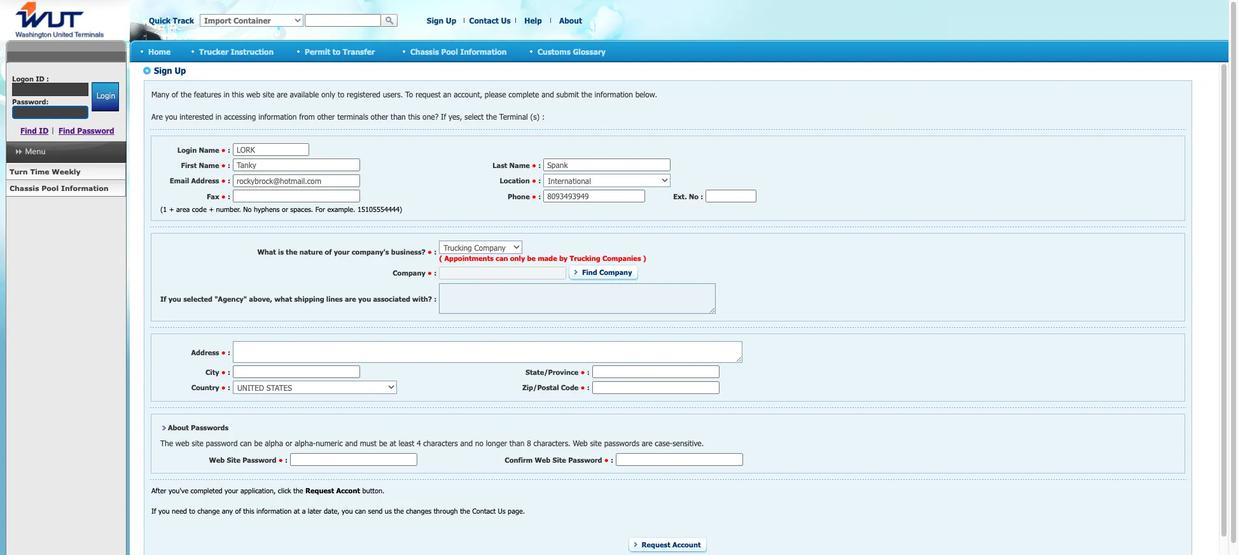 Task type: vqa. For each thing, say whether or not it's contained in the screenshot.
FIND to the left
yes



Task type: describe. For each thing, give the bounding box(es) containing it.
find password link
[[59, 126, 114, 135]]

0 horizontal spatial pool
[[42, 184, 59, 192]]

permit
[[305, 47, 331, 56]]

logon
[[12, 74, 34, 83]]

find id
[[20, 126, 49, 135]]

us
[[501, 16, 511, 25]]

help
[[525, 16, 542, 25]]

0 vertical spatial chassis pool information
[[411, 47, 507, 56]]

turn time weekly
[[10, 167, 81, 176]]

permit to transfer
[[305, 47, 375, 56]]

about link
[[560, 16, 582, 25]]

chassis pool information link
[[6, 180, 126, 197]]

0 horizontal spatial chassis
[[10, 184, 39, 192]]

:
[[46, 74, 49, 83]]

home
[[148, 47, 171, 56]]

track
[[173, 16, 194, 25]]

turn
[[10, 167, 28, 176]]

contact us link
[[469, 16, 511, 25]]

sign up link
[[427, 16, 457, 25]]

turn time weekly link
[[6, 164, 126, 180]]

password:
[[12, 97, 49, 106]]

transfer
[[343, 47, 375, 56]]

password
[[77, 126, 114, 135]]

find id link
[[20, 126, 49, 135]]

glossary
[[573, 47, 606, 56]]

0 vertical spatial pool
[[441, 47, 458, 56]]

customs glossary
[[538, 47, 606, 56]]

0 vertical spatial information
[[460, 47, 507, 56]]

to
[[333, 47, 341, 56]]



Task type: locate. For each thing, give the bounding box(es) containing it.
sign up
[[427, 16, 457, 25]]

1 horizontal spatial pool
[[441, 47, 458, 56]]

1 horizontal spatial find
[[59, 126, 75, 135]]

1 vertical spatial id
[[39, 126, 49, 135]]

id down password:
[[39, 126, 49, 135]]

id left : in the left of the page
[[36, 74, 44, 83]]

find for find id
[[20, 126, 37, 135]]

id for logon
[[36, 74, 44, 83]]

find for find password
[[59, 126, 75, 135]]

chassis down sign
[[411, 47, 439, 56]]

1 vertical spatial pool
[[42, 184, 59, 192]]

customs
[[538, 47, 571, 56]]

chassis pool information
[[411, 47, 507, 56], [10, 184, 109, 192]]

find left password
[[59, 126, 75, 135]]

0 vertical spatial id
[[36, 74, 44, 83]]

find down password:
[[20, 126, 37, 135]]

help link
[[525, 16, 542, 25]]

find password
[[59, 126, 114, 135]]

pool
[[441, 47, 458, 56], [42, 184, 59, 192]]

logon id :
[[12, 74, 49, 83]]

chassis pool information down the up
[[411, 47, 507, 56]]

information down contact in the left top of the page
[[460, 47, 507, 56]]

1 horizontal spatial chassis
[[411, 47, 439, 56]]

1 horizontal spatial information
[[460, 47, 507, 56]]

up
[[446, 16, 457, 25]]

None text field
[[305, 14, 381, 27], [12, 83, 89, 96], [305, 14, 381, 27], [12, 83, 89, 96]]

chassis pool information inside 'chassis pool information' link
[[10, 184, 109, 192]]

time
[[30, 167, 49, 176]]

1 vertical spatial chassis pool information
[[10, 184, 109, 192]]

id
[[36, 74, 44, 83], [39, 126, 49, 135]]

information
[[460, 47, 507, 56], [61, 184, 109, 192]]

login image
[[91, 82, 119, 111]]

0 horizontal spatial chassis pool information
[[10, 184, 109, 192]]

information down weekly
[[61, 184, 109, 192]]

contact us
[[469, 16, 511, 25]]

1 find from the left
[[20, 126, 37, 135]]

weekly
[[52, 167, 81, 176]]

contact
[[469, 16, 499, 25]]

1 vertical spatial information
[[61, 184, 109, 192]]

about
[[560, 16, 582, 25]]

id for find
[[39, 126, 49, 135]]

trucker
[[199, 47, 229, 56]]

0 vertical spatial chassis
[[411, 47, 439, 56]]

pool down turn time weekly
[[42, 184, 59, 192]]

chassis pool information down turn time weekly link
[[10, 184, 109, 192]]

0 horizontal spatial find
[[20, 126, 37, 135]]

1 horizontal spatial chassis pool information
[[411, 47, 507, 56]]

1 vertical spatial chassis
[[10, 184, 39, 192]]

quick
[[149, 16, 171, 25]]

instruction
[[231, 47, 274, 56]]

chassis
[[411, 47, 439, 56], [10, 184, 39, 192]]

None password field
[[12, 106, 89, 119]]

0 horizontal spatial information
[[61, 184, 109, 192]]

sign
[[427, 16, 444, 25]]

quick track
[[149, 16, 194, 25]]

trucker instruction
[[199, 47, 274, 56]]

find
[[20, 126, 37, 135], [59, 126, 75, 135]]

pool down the up
[[441, 47, 458, 56]]

2 find from the left
[[59, 126, 75, 135]]

chassis down turn on the top of the page
[[10, 184, 39, 192]]



